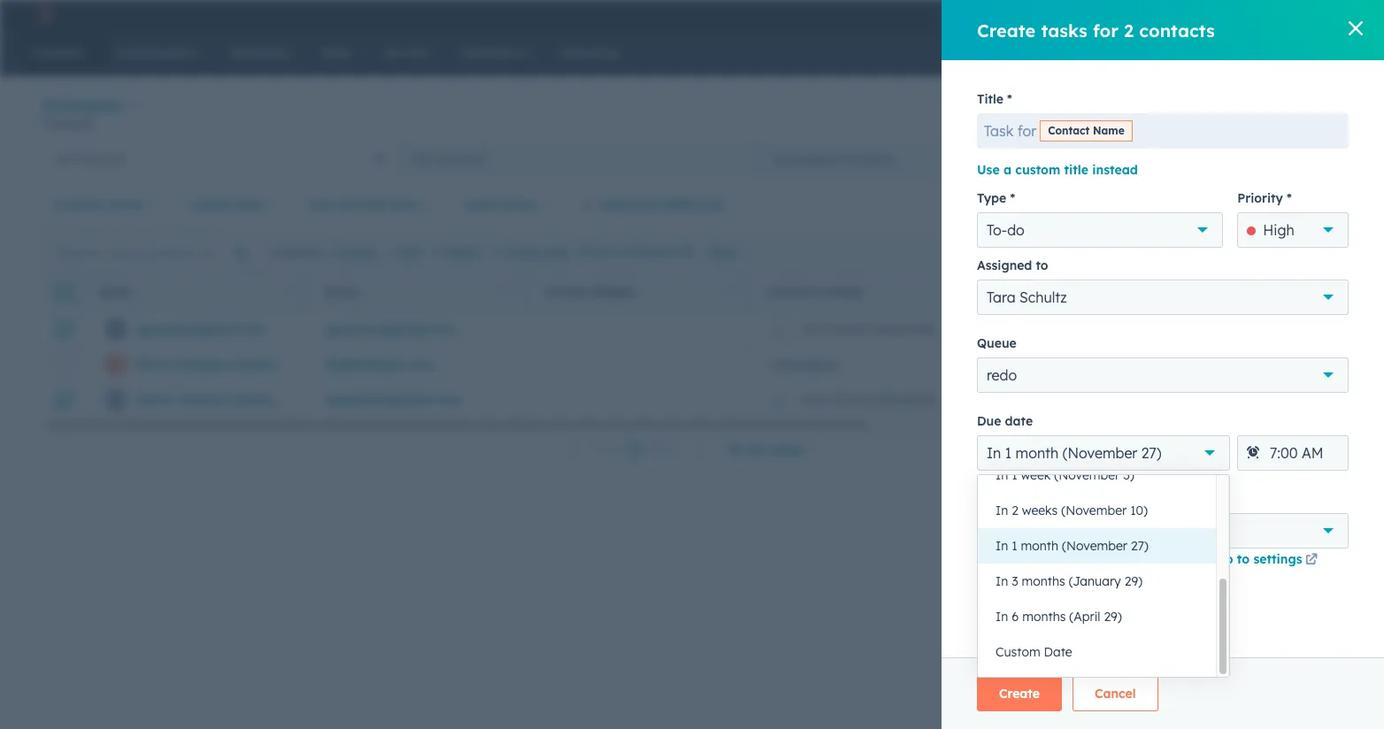 Task type: describe. For each thing, give the bounding box(es) containing it.
(november inside dropdown button
[[1063, 444, 1138, 462]]

last activity date button
[[298, 187, 442, 222]]

enroll in sequence
[[581, 246, 678, 259]]

1 inside popup button
[[987, 522, 993, 540]]

contact
[[1289, 107, 1327, 120]]

1 button
[[625, 438, 644, 461]]

number
[[588, 285, 635, 299]]

in inside dropdown button
[[987, 444, 1001, 462]]

in 1 month (november 27) inside in 1 month (november 27) dropdown button
[[987, 444, 1162, 462]]

-- down tara schultz popup button
[[1211, 321, 1221, 337]]

press to sort. element for phone number
[[725, 285, 731, 300]]

name inside create tasks for 2 contacts dialog
[[1093, 124, 1125, 137]]

assigned
[[977, 258, 1032, 274]]

create for create tasks for 2 contacts
[[977, 19, 1036, 41]]

(tarashultz49@gmail.com) for oct 19, 2023
[[874, 392, 1028, 408]]

gawain1@gmail.com inside "button"
[[326, 321, 455, 337]]

in 6 months (april 29)
[[996, 609, 1122, 625]]

1 hour before button
[[977, 513, 1349, 549]]

search button
[[1338, 37, 1368, 67]]

1 hour before
[[987, 522, 1075, 540]]

press to sort. element for email
[[503, 285, 510, 300]]

gawain1@gmail.com link inside "button"
[[326, 321, 455, 337]]

riot games link
[[1022, 392, 1094, 408]]

2 selected
[[269, 246, 319, 259]]

riot games
[[1022, 392, 1094, 408]]

-- down primary
[[990, 321, 1000, 337]]

menu containing apoptosis studios 2
[[931, 0, 1363, 28]]

more button
[[710, 243, 747, 262]]

next
[[650, 442, 680, 458]]

export button
[[1184, 241, 1240, 264]]

prev
[[591, 442, 619, 458]]

you can customize your default settings.
[[977, 551, 1216, 567]]

assign button
[[326, 245, 375, 261]]

create for create tasks
[[504, 246, 540, 259]]

hubspot link
[[21, 4, 66, 25]]

brian halligan (sample contact)
[[137, 357, 339, 373]]

quality
[[1016, 106, 1061, 122]]

Search name, phone, email addresses, or company search field
[[47, 237, 262, 269]]

import
[[1176, 107, 1212, 120]]

to-do button
[[977, 212, 1224, 248]]

apoptosis studios 2
[[1227, 7, 1335, 21]]

contact owner inside contact owner popup button
[[54, 197, 145, 212]]

tara schultz (tarashultz49@gmail.com) button for oct
[[747, 382, 1028, 418]]

29) for in 6 months (april 29)
[[1104, 609, 1122, 625]]

to for go
[[1237, 551, 1250, 567]]

(january
[[1069, 574, 1121, 590]]

27) inside button
[[1131, 538, 1149, 554]]

notifications button
[[1164, 0, 1194, 28]]

create down custom
[[999, 686, 1040, 702]]

(november for in 2 weeks (november 10) button
[[1061, 503, 1127, 519]]

in for in 1 month (november 27) button
[[996, 538, 1008, 554]]

3 inside button
[[1012, 574, 1018, 590]]

last activity date (edt)
[[1210, 285, 1356, 299]]

filters
[[666, 197, 702, 212]]

contacts banner
[[42, 91, 1342, 141]]

month inside in 1 month (november 27) dropdown button
[[1016, 444, 1059, 462]]

2 inside popup button
[[1329, 7, 1335, 21]]

delete
[[446, 246, 480, 259]]

(november for in 1 month (november 27) button
[[1062, 538, 1128, 554]]

deepdark@gmail.com
[[326, 392, 463, 408]]

contacts inside dialog
[[1139, 19, 1215, 41]]

my
[[414, 151, 431, 167]]

my contacts
[[414, 151, 485, 167]]

1 right you
[[1012, 538, 1018, 554]]

priority
[[1238, 190, 1283, 206]]

unassigned button
[[747, 347, 968, 382]]

1 inside button
[[1012, 467, 1018, 483]]

apoptosis
[[1227, 7, 1282, 21]]

1 press to sort. element from the left
[[282, 285, 289, 300]]

25 per page button
[[718, 432, 827, 467]]

due date element
[[1237, 436, 1349, 471]]

in for in 6 months (april 29) button
[[996, 609, 1008, 625]]

go to settings
[[1216, 551, 1303, 567]]

0 horizontal spatial name
[[99, 285, 131, 299]]

per
[[747, 442, 768, 458]]

unassigned contacts button
[[756, 141, 1113, 176]]

settings image
[[1141, 8, 1157, 23]]

all contacts button
[[42, 141, 399, 176]]

due
[[977, 413, 1002, 429]]

1 inside dropdown button
[[1005, 444, 1012, 462]]

help image
[[1111, 8, 1127, 24]]

last for last activity date (edt)
[[1210, 285, 1237, 299]]

0 vertical spatial for
[[1093, 19, 1119, 41]]

notifications image
[[1171, 8, 1187, 24]]

reminder
[[977, 491, 1036, 507]]

settings.
[[1164, 551, 1213, 567]]

calling icon button
[[1030, 3, 1060, 26]]

tara for -
[[801, 321, 826, 337]]

tara schultz (tarashultz49@gmail.com) for oct 19, 2023
[[801, 392, 1028, 408]]

redo button
[[977, 358, 1349, 393]]

bh@hubspot.com
[[326, 357, 434, 373]]

tara for oct
[[801, 392, 826, 408]]

lead status
[[464, 197, 536, 212]]

schultz inside popup button
[[1020, 289, 1067, 306]]

months for 3
[[1022, 574, 1066, 590]]

maria johnson (sample contact) link
[[137, 392, 341, 408]]

HH:MM text field
[[1237, 436, 1349, 471]]

(sample for johnson
[[233, 392, 284, 408]]

delete button
[[432, 245, 480, 261]]

add view (3/5) button
[[1120, 141, 1265, 176]]

calling icon image
[[1037, 7, 1053, 23]]

enroll
[[581, 246, 612, 259]]

to-
[[987, 221, 1007, 239]]

search image
[[1347, 46, 1360, 58]]

cancel
[[1095, 686, 1136, 702]]

1 horizontal spatial contact
[[767, 285, 818, 299]]

data
[[982, 106, 1012, 122]]

in for in 3 months (january 29) button
[[996, 574, 1008, 590]]

contact owner button
[[42, 187, 168, 222]]

phone
[[546, 285, 585, 299]]

date for due date
[[1005, 413, 1033, 429]]

in 2 weeks (november 10) button
[[978, 493, 1216, 528]]

to for assigned
[[1036, 258, 1049, 274]]

save view button
[[1246, 190, 1342, 219]]

create tasks for 2 contacts dialog
[[942, 0, 1384, 729]]

type
[[977, 190, 1007, 206]]

upgrade
[[963, 9, 1012, 23]]

actions
[[1088, 107, 1125, 120]]

schultz for oct 19, 2023
[[829, 392, 871, 408]]

gawain1@gmail.com button
[[305, 312, 526, 347]]

upgrade image
[[943, 8, 959, 24]]

johnson
[[177, 392, 229, 408]]

advanced
[[601, 197, 662, 212]]

date for create date
[[235, 197, 263, 212]]

schultz for --
[[829, 321, 871, 337]]

in 1 week (november 3) button
[[978, 458, 1216, 493]]

actions button
[[1073, 100, 1150, 128]]

task for
[[984, 122, 1037, 140]]

activity
[[1240, 285, 1293, 299]]

lead
[[464, 197, 495, 212]]

in 1 week (november 3)
[[996, 467, 1135, 483]]

edit button
[[386, 245, 421, 261]]

you
[[977, 551, 999, 567]]

2 inside button
[[1012, 503, 1019, 519]]

go to settings link
[[1216, 551, 1321, 572]]

contact inside create tasks for 2 contacts dialog
[[1048, 124, 1090, 137]]

do
[[1007, 221, 1025, 239]]

primary company column header
[[968, 273, 1191, 312]]

contact name
[[1048, 124, 1125, 137]]

1 vertical spatial for
[[1018, 122, 1037, 140]]

create for create contact
[[1252, 107, 1286, 120]]



Task type: locate. For each thing, give the bounding box(es) containing it.
0 horizontal spatial 29)
[[1104, 609, 1122, 625]]

view inside "button"
[[1304, 197, 1327, 211]]

29) inside in 3 months (january 29) button
[[1125, 574, 1143, 590]]

1 vertical spatial contact owner
[[767, 285, 863, 299]]

last for last activity date
[[309, 197, 336, 212]]

1 down due date
[[1005, 444, 1012, 462]]

your
[[1090, 551, 1116, 567]]

to up primary company
[[1036, 258, 1049, 274]]

0 horizontal spatial last
[[309, 197, 336, 212]]

create left 'calling icon'
[[977, 19, 1036, 41]]

pagination navigation
[[557, 438, 718, 462]]

unassigned for unassigned
[[769, 357, 838, 373]]

1 vertical spatial 29)
[[1104, 609, 1122, 625]]

1 tara schultz (tarashultz49@gmail.com) button from the top
[[747, 312, 1028, 347]]

contacts for my contacts
[[435, 151, 485, 167]]

add
[[1151, 150, 1176, 166]]

brian halligan (sample contact) link
[[137, 357, 339, 373]]

3 left "records"
[[42, 117, 49, 130]]

create for create date
[[190, 197, 232, 212]]

1 vertical spatial unassigned
[[769, 357, 838, 373]]

1 vertical spatial contact)
[[288, 392, 341, 408]]

in down reminder
[[996, 538, 1008, 554]]

in 6 months (april 29) button
[[978, 599, 1216, 635]]

(november for in 1 week (november 3) button
[[1055, 467, 1120, 483]]

edit columns
[[1262, 246, 1326, 259]]

1 horizontal spatial gawain1@gmail.com
[[326, 321, 455, 337]]

list box containing in 1 week (november 3)
[[978, 458, 1230, 677]]

1 horizontal spatial for
[[1093, 19, 1119, 41]]

press to sort. element
[[282, 285, 289, 300], [503, 285, 510, 300], [725, 285, 731, 300]]

tasks inside dialog
[[1041, 19, 1088, 41]]

create tasks
[[504, 246, 571, 259]]

activity
[[339, 197, 386, 212]]

1 vertical spatial last
[[1210, 285, 1237, 299]]

(sample up maria johnson (sample contact) link
[[231, 357, 282, 373]]

status
[[499, 197, 536, 212]]

3)
[[1123, 467, 1135, 483]]

(tarashultz49@gmail.com) for --
[[874, 321, 1028, 337]]

edit down the high
[[1262, 246, 1282, 259]]

(november up in 2 weeks (november 10) button
[[1055, 467, 1120, 483]]

use a custom title instead button
[[977, 159, 1138, 181]]

0 horizontal spatial edit
[[400, 246, 421, 259]]

27) inside dropdown button
[[1142, 444, 1162, 462]]

2 (tarashultz49@gmail.com) from the top
[[874, 392, 1028, 408]]

0 vertical spatial (sample
[[231, 357, 282, 373]]

add view (3/5)
[[1151, 150, 1243, 166]]

1 vertical spatial date
[[1044, 644, 1073, 660]]

tara schultz (tarashultz49@gmail.com) button for -
[[747, 312, 1028, 347]]

(tarashultz49@gmail.com) up due
[[874, 392, 1028, 408]]

queue
[[977, 335, 1017, 351]]

0 vertical spatial date
[[1296, 285, 1324, 299]]

date down riot
[[1005, 413, 1033, 429]]

2 vertical spatial schultz
[[829, 392, 871, 408]]

0 horizontal spatial for
[[1018, 122, 1037, 140]]

tara up "unassigned" button
[[801, 321, 826, 337]]

0 horizontal spatial press to sort. element
[[282, 285, 289, 300]]

date inside create tasks for 2 contacts dialog
[[1005, 413, 1033, 429]]

in 3 months (january 29) button
[[978, 564, 1216, 599]]

gawain1@gmail.com
[[137, 321, 266, 337], [326, 321, 455, 337]]

0 vertical spatial view
[[1180, 150, 1208, 166]]

last down export button
[[1210, 285, 1237, 299]]

company
[[1042, 285, 1096, 299]]

records
[[52, 117, 91, 130]]

view right save
[[1304, 197, 1327, 211]]

tara schultz button
[[977, 280, 1349, 315]]

columns
[[1285, 246, 1326, 259]]

high
[[1263, 221, 1295, 239]]

date right activity
[[390, 197, 418, 212]]

1 left hour on the right bottom
[[987, 522, 993, 540]]

0 horizontal spatial date
[[1044, 644, 1073, 660]]

0 horizontal spatial date
[[235, 197, 263, 212]]

view
[[1180, 150, 1208, 166], [1304, 197, 1327, 211]]

go
[[1216, 551, 1234, 567]]

1 vertical spatial (sample
[[233, 392, 284, 408]]

0 vertical spatial 29)
[[1125, 574, 1143, 590]]

3 records
[[42, 117, 91, 130]]

press to sort. element down create tasks button
[[503, 285, 510, 300]]

gawain1@gmail.com up bh@hubspot.com link
[[326, 321, 455, 337]]

(november up 3)
[[1063, 444, 1138, 462]]

gawain1@gmail.com link up halligan
[[137, 321, 266, 337]]

can
[[1002, 551, 1024, 567]]

0 horizontal spatial tasks
[[543, 246, 571, 259]]

0 vertical spatial 3
[[42, 117, 49, 130]]

1 horizontal spatial date
[[1296, 285, 1324, 299]]

owner inside popup button
[[106, 197, 145, 212]]

in down can
[[996, 574, 1008, 590]]

create down all contacts button
[[190, 197, 232, 212]]

1 (tarashultz49@gmail.com) from the top
[[874, 321, 1028, 337]]

owner up "unassigned" button
[[821, 285, 863, 299]]

press to sort. image
[[503, 285, 510, 297]]

data quality
[[982, 106, 1061, 122]]

create inside popup button
[[190, 197, 232, 212]]

0 vertical spatial owner
[[106, 197, 145, 212]]

2 left settings 'image'
[[1124, 19, 1134, 41]]

2 edit from the left
[[1262, 246, 1282, 259]]

advanced filters (0) button
[[571, 187, 735, 222]]

25 per page
[[729, 442, 803, 458]]

import button
[[1161, 100, 1227, 128]]

settings link
[[1138, 5, 1160, 23]]

apoptosis studios 2 button
[[1197, 0, 1361, 28]]

menu
[[931, 0, 1363, 28]]

1 horizontal spatial gawain1@gmail.com link
[[326, 321, 455, 337]]

cancel button
[[1073, 676, 1158, 712]]

1 horizontal spatial 3
[[1012, 574, 1018, 590]]

1 inside pagination "navigation"
[[631, 442, 638, 458]]

tara schultz (tarashultz49@gmail.com) up "unassigned" button
[[801, 321, 1028, 337]]

tasks for create tasks
[[543, 246, 571, 259]]

1 vertical spatial owner
[[821, 285, 863, 299]]

last left activity
[[309, 197, 336, 212]]

in 1 month (november 27) button
[[978, 528, 1216, 564]]

in down due
[[987, 444, 1001, 462]]

1 left 'week'
[[1012, 467, 1018, 483]]

lead status button
[[453, 187, 560, 222]]

create up press to sort. icon
[[504, 246, 540, 259]]

months down "customize"
[[1022, 574, 1066, 590]]

date left (edt)
[[1296, 285, 1324, 299]]

0 vertical spatial name
[[1093, 124, 1125, 137]]

0 vertical spatial (tarashultz49@gmail.com)
[[874, 321, 1028, 337]]

owner up search name, phone, email addresses, or company search box
[[106, 197, 145, 212]]

deepdark@gmail.com button
[[305, 382, 526, 418]]

29) right (april
[[1104, 609, 1122, 625]]

1 edit from the left
[[400, 246, 421, 259]]

contact) down bh@hubspot.com
[[288, 392, 341, 408]]

months inside in 6 months (april 29) button
[[1023, 609, 1066, 625]]

2 vertical spatial contact
[[767, 285, 818, 299]]

(sample down "brian halligan (sample contact)" at the left of page
[[233, 392, 284, 408]]

2 gawain1@gmail.com from the left
[[326, 321, 455, 337]]

press to sort. element down more popup button
[[725, 285, 731, 300]]

view right add on the top of page
[[1180, 150, 1208, 166]]

in up reminder
[[996, 467, 1008, 483]]

tara inside popup button
[[987, 289, 1016, 306]]

bh@hubspot.com link
[[326, 357, 434, 373]]

2 horizontal spatial date
[[1005, 413, 1033, 429]]

29) inside in 6 months (april 29) button
[[1104, 609, 1122, 625]]

phone number
[[546, 285, 635, 299]]

contacts
[[42, 94, 121, 116]]

0 vertical spatial tasks
[[1041, 19, 1088, 41]]

2 up hour on the right bottom
[[1012, 503, 1019, 519]]

-- up the oct
[[1211, 357, 1221, 373]]

date down all contacts button
[[235, 197, 263, 212]]

(3/5)
[[1212, 150, 1243, 166]]

1 vertical spatial contact
[[54, 197, 103, 212]]

name down search name, phone, email addresses, or company search box
[[99, 285, 131, 299]]

customize
[[1027, 551, 1086, 567]]

1 horizontal spatial tasks
[[1041, 19, 1088, 41]]

brian
[[137, 357, 170, 373]]

1 right prev in the left of the page
[[631, 442, 638, 458]]

create date button
[[179, 187, 287, 222]]

for down data quality
[[1018, 122, 1037, 140]]

0 vertical spatial contact owner
[[54, 197, 145, 212]]

0 horizontal spatial view
[[1180, 150, 1208, 166]]

title
[[977, 91, 1004, 107]]

create inside 'contacts' banner
[[1252, 107, 1286, 120]]

2 tara schultz (tarashultz49@gmail.com) button from the top
[[747, 382, 1028, 418]]

0 horizontal spatial owner
[[106, 197, 145, 212]]

27) up 10)
[[1142, 444, 1162, 462]]

2 right studios
[[1329, 7, 1335, 21]]

name down the actions
[[1093, 124, 1125, 137]]

tara
[[987, 289, 1016, 306], [801, 321, 826, 337], [801, 392, 826, 408]]

1 vertical spatial tara
[[801, 321, 826, 337]]

create
[[977, 19, 1036, 41], [1252, 107, 1286, 120], [190, 197, 232, 212], [504, 246, 540, 259], [999, 686, 1040, 702]]

week
[[1021, 467, 1051, 483]]

months inside in 3 months (january 29) button
[[1022, 574, 1066, 590]]

0 vertical spatial unassigned
[[771, 151, 839, 167]]

1 horizontal spatial name
[[1093, 124, 1125, 137]]

0 vertical spatial in 1 month (november 27)
[[987, 444, 1162, 462]]

1 vertical spatial (tarashultz49@gmail.com)
[[874, 392, 1028, 408]]

1 vertical spatial tara schultz (tarashultz49@gmail.com) button
[[747, 382, 1028, 418]]

weeks
[[1022, 503, 1058, 519]]

1 vertical spatial name
[[99, 285, 131, 299]]

2 left selected
[[269, 246, 275, 259]]

2 gawain1@gmail.com link from the left
[[326, 321, 455, 337]]

contact) for bh@hubspot.com
[[285, 357, 339, 373]]

in left 6
[[996, 609, 1008, 625]]

0 horizontal spatial to
[[1036, 258, 1049, 274]]

tasks
[[1041, 19, 1088, 41], [543, 246, 571, 259]]

marketplaces button
[[1063, 0, 1101, 28]]

contact owner up "unassigned" button
[[767, 285, 863, 299]]

selected
[[278, 246, 319, 259]]

unassigned for unassigned contacts
[[771, 151, 839, 167]]

in for in 2 weeks (november 10) button
[[996, 503, 1008, 519]]

3 press to sort. element from the left
[[725, 285, 731, 300]]

1 horizontal spatial to
[[1237, 551, 1250, 567]]

date down in 6 months (april 29)
[[1044, 644, 1073, 660]]

Search HubSpot search field
[[1136, 37, 1353, 67]]

prev button
[[557, 438, 625, 462]]

0 vertical spatial tara
[[987, 289, 1016, 306]]

1 vertical spatial month
[[1021, 538, 1059, 554]]

1 horizontal spatial press to sort. element
[[503, 285, 510, 300]]

link opens in a new window image
[[1306, 554, 1318, 567]]

(november down in 1 week (november 3) button
[[1061, 503, 1127, 519]]

0 horizontal spatial gawain1@gmail.com
[[137, 321, 266, 337]]

close image
[[1349, 21, 1363, 35]]

1 vertical spatial tasks
[[543, 246, 571, 259]]

1 vertical spatial schultz
[[829, 321, 871, 337]]

contact) down email
[[285, 357, 339, 373]]

save view
[[1277, 197, 1327, 211]]

months right 6
[[1023, 609, 1066, 625]]

0 vertical spatial 27)
[[1142, 444, 1162, 462]]

1 vertical spatial in 1 month (november 27)
[[996, 538, 1149, 554]]

tara up "page"
[[801, 392, 826, 408]]

2 horizontal spatial press to sort. element
[[725, 285, 731, 300]]

marketplaces image
[[1074, 8, 1090, 24]]

export
[[1195, 246, 1228, 259]]

0 vertical spatial contact
[[1048, 124, 1090, 137]]

2023
[[1255, 392, 1282, 408]]

tara schultz (tarashultz49@gmail.com) down "unassigned" button
[[801, 392, 1028, 408]]

create left contact
[[1252, 107, 1286, 120]]

all
[[57, 151, 71, 167]]

1 horizontal spatial edit
[[1262, 246, 1282, 259]]

in 1 month (november 27) inside in 1 month (november 27) button
[[996, 538, 1149, 554]]

1 gawain1@gmail.com link from the left
[[137, 321, 266, 337]]

0 vertical spatial last
[[309, 197, 336, 212]]

for right 'marketplaces' icon
[[1093, 19, 1119, 41]]

link opens in a new window image
[[1306, 551, 1318, 572]]

(november inside button
[[1055, 467, 1120, 483]]

1 horizontal spatial contact owner
[[767, 285, 863, 299]]

0 vertical spatial to
[[1036, 258, 1049, 274]]

0 vertical spatial months
[[1022, 574, 1066, 590]]

month
[[1016, 444, 1059, 462], [1021, 538, 1059, 554]]

tara schultz (tarashultz49@gmail.com) for --
[[801, 321, 1028, 337]]

0 horizontal spatial contact
[[54, 197, 103, 212]]

29) for in 3 months (january 29)
[[1125, 574, 1143, 590]]

custom date button
[[978, 635, 1216, 670]]

last activity date
[[309, 197, 418, 212]]

0 horizontal spatial gawain1@gmail.com link
[[137, 321, 266, 337]]

(tarashultz49@gmail.com) up redo
[[874, 321, 1028, 337]]

primary company
[[989, 285, 1096, 299]]

0 vertical spatial tara schultz (tarashultz49@gmail.com)
[[801, 321, 1028, 337]]

27)
[[1142, 444, 1162, 462], [1131, 538, 1149, 554]]

edit for edit
[[400, 246, 421, 259]]

date inside button
[[1044, 644, 1073, 660]]

menu item
[[1025, 0, 1028, 28]]

oct 19, 2023
[[1211, 392, 1282, 408]]

to right go
[[1237, 551, 1250, 567]]

a
[[1004, 162, 1012, 178]]

create tasks button
[[490, 245, 571, 261]]

owner
[[106, 197, 145, 212], [821, 285, 863, 299]]

contact inside contact owner popup button
[[54, 197, 103, 212]]

last inside popup button
[[309, 197, 336, 212]]

tasks inside button
[[543, 246, 571, 259]]

tara schultz (tarashultz49@gmail.com)
[[801, 321, 1028, 337], [801, 392, 1028, 408]]

0 horizontal spatial 3
[[42, 117, 49, 130]]

1 vertical spatial to
[[1237, 551, 1250, 567]]

1 horizontal spatial date
[[390, 197, 418, 212]]

month inside in 1 month (november 27) button
[[1021, 538, 1059, 554]]

(edt)
[[1327, 285, 1356, 299]]

data quality button
[[951, 96, 1062, 131]]

gawain1@gmail.com link up bh@hubspot.com link
[[326, 321, 455, 337]]

0 vertical spatial month
[[1016, 444, 1059, 462]]

contact) for deepdark@gmail.com
[[288, 392, 341, 408]]

due date
[[977, 413, 1033, 429]]

27) down 10)
[[1131, 538, 1149, 554]]

default
[[1119, 551, 1160, 567]]

tasks for create tasks for 2 contacts
[[1041, 19, 1088, 41]]

deepdark@gmail.com link
[[326, 392, 463, 408]]

0 vertical spatial tara schultz (tarashultz49@gmail.com) button
[[747, 312, 1028, 347]]

10)
[[1130, 503, 1148, 519]]

in up hour on the right bottom
[[996, 503, 1008, 519]]

1 horizontal spatial owner
[[821, 285, 863, 299]]

0 vertical spatial schultz
[[1020, 289, 1067, 306]]

view for add
[[1180, 150, 1208, 166]]

1 horizontal spatial view
[[1304, 197, 1327, 211]]

3 down can
[[1012, 574, 1018, 590]]

gawain1@gmail.com up halligan
[[137, 321, 266, 337]]

2 vertical spatial tara
[[801, 392, 826, 408]]

(november up (january
[[1062, 538, 1128, 554]]

(november
[[1063, 444, 1138, 462], [1055, 467, 1120, 483], [1061, 503, 1127, 519], [1062, 538, 1128, 554]]

1 horizontal spatial last
[[1210, 285, 1237, 299]]

0 vertical spatial contact)
[[285, 357, 339, 373]]

(sample for halligan
[[231, 357, 282, 373]]

advanced filters (0)
[[601, 197, 723, 212]]

tara down assigned at top right
[[987, 289, 1016, 306]]

2 horizontal spatial contact
[[1048, 124, 1090, 137]]

edit left delete button
[[400, 246, 421, 259]]

hour
[[997, 522, 1028, 540]]

1 vertical spatial months
[[1023, 609, 1066, 625]]

2 inside dialog
[[1124, 19, 1134, 41]]

view inside popup button
[[1180, 150, 1208, 166]]

in inside button
[[996, 467, 1008, 483]]

edit for edit columns
[[1262, 246, 1282, 259]]

press to sort. element down the 2 selected
[[282, 285, 289, 300]]

0 horizontal spatial contact owner
[[54, 197, 145, 212]]

view for save
[[1304, 197, 1327, 211]]

3 inside 'contacts' banner
[[42, 117, 49, 130]]

1 gawain1@gmail.com from the left
[[137, 321, 266, 337]]

hubspot image
[[32, 4, 53, 25]]

contact owner down all contacts
[[54, 197, 145, 212]]

1 vertical spatial 27)
[[1131, 538, 1149, 554]]

1 vertical spatial 3
[[1012, 574, 1018, 590]]

1 vertical spatial tara schultz (tarashultz49@gmail.com)
[[801, 392, 1028, 408]]

-- down queue
[[990, 357, 1000, 373]]

2 press to sort. element from the left
[[503, 285, 510, 300]]

to inside go to settings link
[[1237, 551, 1250, 567]]

contacts button
[[42, 92, 137, 118]]

create button
[[977, 676, 1062, 712]]

in for in 1 week (november 3) button
[[996, 467, 1008, 483]]

contacts for all contacts
[[74, 151, 125, 167]]

in
[[987, 444, 1001, 462], [996, 467, 1008, 483], [996, 503, 1008, 519], [996, 538, 1008, 554], [996, 574, 1008, 590], [996, 609, 1008, 625]]

tara schultz image
[[1208, 6, 1224, 22]]

1 tara schultz (tarashultz49@gmail.com) from the top
[[801, 321, 1028, 337]]

1 horizontal spatial 29)
[[1125, 574, 1143, 590]]

29) down default
[[1125, 574, 1143, 590]]

task
[[984, 122, 1014, 140]]

list box
[[978, 458, 1230, 677]]

2 tara schultz (tarashultz49@gmail.com) from the top
[[801, 392, 1028, 408]]

months for 6
[[1023, 609, 1066, 625]]

contacts for unassigned contacts
[[843, 151, 894, 167]]

1 vertical spatial view
[[1304, 197, 1327, 211]]



Task type: vqa. For each thing, say whether or not it's contained in the screenshot.
Use A Custom Title Instead button
yes



